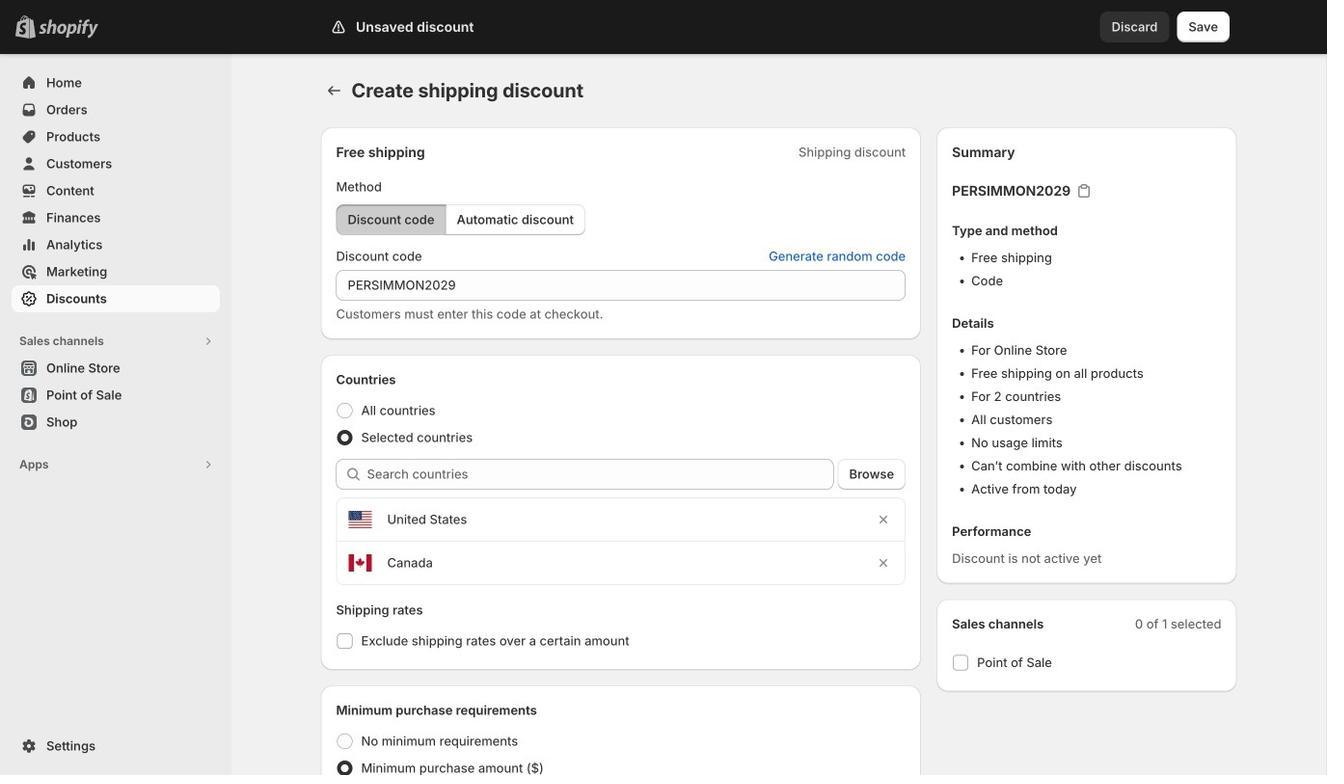 Task type: locate. For each thing, give the bounding box(es) containing it.
Search countries text field
[[367, 459, 834, 490]]

shopify image
[[39, 19, 98, 38]]

None text field
[[336, 270, 906, 301]]



Task type: vqa. For each thing, say whether or not it's contained in the screenshot.
Products
no



